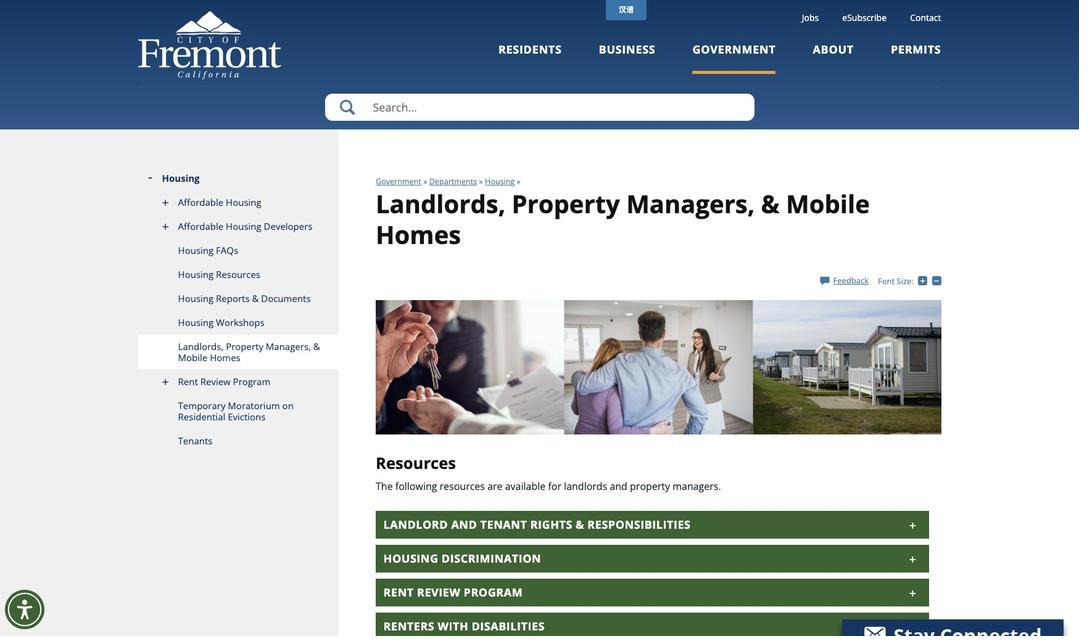 Task type: locate. For each thing, give the bounding box(es) containing it.
0 horizontal spatial managers,
[[266, 341, 311, 353]]

» right the departments
[[479, 176, 483, 187]]

1 horizontal spatial homes
[[376, 218, 461, 252]]

affordable up affordable housing developers link
[[178, 196, 223, 209]]

1 horizontal spatial landlords,
[[376, 187, 505, 221]]

permits link
[[891, 42, 941, 74]]

0 vertical spatial government
[[693, 42, 776, 57]]

rent up renters
[[383, 586, 414, 600]]

about
[[813, 42, 854, 57]]

housing link
[[138, 167, 339, 191], [485, 176, 515, 187]]

landlords, property managers, & mobile homes
[[178, 341, 320, 364]]

landlords
[[564, 480, 607, 494]]

rent review program up 'with'
[[383, 586, 523, 600]]

1 horizontal spatial property
[[512, 187, 620, 221]]

Search text field
[[325, 94, 754, 121]]

0 vertical spatial and
[[610, 480, 627, 494]]

housing for housing workshops
[[178, 316, 214, 329]]

rent review program up temporary moratorium on residential evictions
[[178, 376, 270, 388]]

1 vertical spatial affordable
[[178, 220, 223, 233]]

columnusercontrol3 main content
[[339, 130, 944, 637]]

stay connected image
[[842, 616, 1062, 637]]

&
[[761, 187, 780, 221], [252, 292, 259, 305], [313, 341, 320, 353], [576, 518, 584, 533]]

moratorium
[[228, 400, 280, 412]]

landlord
[[383, 518, 448, 533]]

housing inside housing faqs link
[[178, 244, 214, 257]]

housing down housing resources
[[178, 292, 214, 305]]

managers.
[[673, 480, 721, 494]]

1 vertical spatial government link
[[376, 176, 421, 187]]

program
[[233, 376, 270, 388], [464, 586, 523, 600]]

0 vertical spatial affordable
[[178, 196, 223, 209]]

on
[[282, 400, 294, 412]]

0 horizontal spatial review
[[200, 376, 231, 388]]

rent review program
[[178, 376, 270, 388], [383, 586, 523, 600]]

housing inside tab list
[[383, 552, 438, 566]]

housing down 'landlord'
[[383, 552, 438, 566]]

property
[[512, 187, 620, 221], [226, 341, 263, 353]]

government for government
[[693, 42, 776, 57]]

and
[[610, 480, 627, 494], [451, 518, 477, 533]]

and up housing discrimination
[[451, 518, 477, 533]]

0 vertical spatial homes
[[376, 218, 461, 252]]

managers,
[[626, 187, 755, 221], [266, 341, 311, 353]]

housing
[[162, 172, 200, 184], [485, 176, 515, 187], [226, 196, 261, 209], [226, 220, 261, 233], [178, 244, 214, 257], [178, 268, 214, 281], [178, 292, 214, 305], [178, 316, 214, 329], [383, 552, 438, 566]]

1 horizontal spatial housing link
[[485, 176, 515, 187]]

1 vertical spatial mobile
[[178, 352, 207, 364]]

housing discrimination
[[383, 552, 541, 566]]

residential
[[178, 411, 225, 423]]

1 horizontal spatial mobile
[[786, 187, 870, 221]]

0 vertical spatial mobile
[[786, 187, 870, 221]]

property
[[630, 480, 670, 494]]

tab list containing landlord and tenant rights & responsibilities
[[376, 512, 929, 637]]

resources up "following"
[[376, 453, 456, 474]]

resources the following resources  are available for landlords and property managers.
[[376, 453, 721, 494]]

affordable for affordable housing
[[178, 196, 223, 209]]

housing link right the departments
[[485, 176, 515, 187]]

affordable
[[178, 196, 223, 209], [178, 220, 223, 233]]

1 » from the left
[[423, 176, 427, 187]]

0 horizontal spatial housing link
[[138, 167, 339, 191]]

housing inside housing resources 'link'
[[178, 268, 214, 281]]

collage of landlords, tenants, and mobile homes image
[[376, 300, 941, 435]]

homes inside landlords, property managers, & mobile homes
[[210, 352, 240, 364]]

housing up affordable housing
[[162, 172, 200, 184]]

0 horizontal spatial landlords,
[[178, 341, 224, 353]]

review up 'with'
[[417, 586, 460, 600]]

housing down housing faqs
[[178, 268, 214, 281]]

review
[[200, 376, 231, 388], [417, 586, 460, 600]]

housing left faqs
[[178, 244, 214, 257]]

housing right the departments
[[485, 176, 515, 187]]

size:
[[897, 276, 914, 287]]

1 vertical spatial program
[[464, 586, 523, 600]]

program inside tab list
[[464, 586, 523, 600]]

resources
[[440, 480, 485, 494]]

tab list
[[376, 512, 929, 637]]

government for government » departments » housing landlords, property managers, & mobile homes
[[376, 176, 421, 187]]

government
[[693, 42, 776, 57], [376, 176, 421, 187]]

1 vertical spatial and
[[451, 518, 477, 533]]

housing resources
[[178, 268, 260, 281]]

1 horizontal spatial and
[[610, 480, 627, 494]]

housing resources link
[[138, 263, 339, 287]]

0 horizontal spatial rent
[[178, 376, 198, 388]]

jobs
[[802, 12, 819, 23]]

housing left workshops
[[178, 316, 214, 329]]

1 vertical spatial rent review program
[[383, 586, 523, 600]]

homes
[[376, 218, 461, 252], [210, 352, 240, 364]]

landlords,
[[376, 187, 505, 221], [178, 341, 224, 353]]

rent review program link
[[138, 370, 339, 394]]

& inside tab list
[[576, 518, 584, 533]]

and inside resources the following resources  are available for landlords and property managers.
[[610, 480, 627, 494]]

affordable up housing faqs
[[178, 220, 223, 233]]

contact link
[[910, 12, 941, 23]]

housing down affordable housing link at the left of page
[[226, 220, 261, 233]]

and left property
[[610, 480, 627, 494]]

review inside tab list
[[417, 586, 460, 600]]

0 horizontal spatial program
[[233, 376, 270, 388]]

contact
[[910, 12, 941, 23]]

rent up temporary
[[178, 376, 198, 388]]

0 horizontal spatial mobile
[[178, 352, 207, 364]]

esubscribe
[[842, 12, 887, 23]]

housing inside housing workshops link
[[178, 316, 214, 329]]

rights
[[530, 518, 572, 533]]

1 horizontal spatial rent review program
[[383, 586, 523, 600]]

permits
[[891, 42, 941, 57]]

0 horizontal spatial »
[[423, 176, 427, 187]]

»
[[423, 176, 427, 187], [479, 176, 483, 187]]

faqs
[[216, 244, 238, 257]]

0 horizontal spatial government
[[376, 176, 421, 187]]

resources down housing faqs link
[[216, 268, 260, 281]]

housing up affordable housing developers
[[226, 196, 261, 209]]

0 vertical spatial landlords,
[[376, 187, 505, 221]]

tab list inside columnusercontrol3 main content
[[376, 512, 929, 637]]

+ link
[[918, 275, 932, 286]]

0 vertical spatial government link
[[693, 42, 776, 74]]

1 affordable from the top
[[178, 196, 223, 209]]

1 vertical spatial government
[[376, 176, 421, 187]]

0 vertical spatial property
[[512, 187, 620, 221]]

0 horizontal spatial government link
[[376, 176, 421, 187]]

esubscribe link
[[842, 12, 887, 23]]

affordable housing developers
[[178, 220, 312, 233]]

government link
[[693, 42, 776, 74], [376, 176, 421, 187]]

landlords, property managers, & mobile homes link
[[138, 335, 339, 370]]

review up temporary
[[200, 376, 231, 388]]

1 vertical spatial rent
[[383, 586, 414, 600]]

temporary moratorium on residential evictions link
[[138, 394, 339, 429]]

resources
[[216, 268, 260, 281], [376, 453, 456, 474]]

0 horizontal spatial resources
[[216, 268, 260, 281]]

1 horizontal spatial program
[[464, 586, 523, 600]]

housing for housing reports & documents
[[178, 292, 214, 305]]

tenants
[[178, 435, 213, 447]]

1 vertical spatial review
[[417, 586, 460, 600]]

1 vertical spatial managers,
[[266, 341, 311, 353]]

2 affordable from the top
[[178, 220, 223, 233]]

evictions
[[228, 411, 266, 423]]

temporary moratorium on residential evictions
[[178, 400, 294, 423]]

housing reports & documents
[[178, 292, 311, 305]]

program down discrimination
[[464, 586, 523, 600]]

1 vertical spatial homes
[[210, 352, 240, 364]]

housing inside 'link'
[[178, 292, 214, 305]]

1 horizontal spatial government
[[693, 42, 776, 57]]

2 » from the left
[[479, 176, 483, 187]]

feedback
[[833, 275, 869, 286]]

0 horizontal spatial property
[[226, 341, 263, 353]]

managers, inside landlords, property managers, & mobile homes
[[266, 341, 311, 353]]

housing for housing resources
[[178, 268, 214, 281]]

mobile
[[786, 187, 870, 221], [178, 352, 207, 364]]

0 horizontal spatial homes
[[210, 352, 240, 364]]

1 horizontal spatial review
[[417, 586, 460, 600]]

renters
[[383, 620, 434, 634]]

0 vertical spatial rent review program
[[178, 376, 270, 388]]

& inside landlords, property managers, & mobile homes
[[313, 341, 320, 353]]

0 horizontal spatial and
[[451, 518, 477, 533]]

homes inside government » departments » housing landlords, property managers, & mobile homes
[[376, 218, 461, 252]]

0 vertical spatial managers,
[[626, 187, 755, 221]]

» left the departments
[[423, 176, 427, 187]]

program up moratorium
[[233, 376, 270, 388]]

1 vertical spatial property
[[226, 341, 263, 353]]

1 horizontal spatial rent
[[383, 586, 414, 600]]

1 horizontal spatial resources
[[376, 453, 456, 474]]

1 vertical spatial resources
[[376, 453, 456, 474]]

housing link up affordable housing
[[138, 167, 339, 191]]

resources inside resources the following resources  are available for landlords and property managers.
[[376, 453, 456, 474]]

0 vertical spatial program
[[233, 376, 270, 388]]

business
[[599, 42, 655, 57]]

housing inside government » departments » housing landlords, property managers, & mobile homes
[[485, 176, 515, 187]]

rent
[[178, 376, 198, 388], [383, 586, 414, 600]]

1 vertical spatial landlords,
[[178, 341, 224, 353]]

government » departments » housing landlords, property managers, & mobile homes
[[376, 176, 870, 252]]

1 horizontal spatial »
[[479, 176, 483, 187]]

0 vertical spatial resources
[[216, 268, 260, 281]]

government inside government » departments » housing landlords, property managers, & mobile homes
[[376, 176, 421, 187]]

housing workshops
[[178, 316, 264, 329]]

program inside rent review program link
[[233, 376, 270, 388]]

1 horizontal spatial managers,
[[626, 187, 755, 221]]



Task type: vqa. For each thing, say whether or not it's contained in the screenshot.
the bottom Government LINK
yes



Task type: describe. For each thing, give the bounding box(es) containing it.
tenant
[[480, 518, 527, 533]]

residents
[[498, 42, 562, 57]]

housing workshops link
[[138, 311, 339, 335]]

affordable for affordable housing developers
[[178, 220, 223, 233]]

property inside government » departments » housing landlords, property managers, & mobile homes
[[512, 187, 620, 221]]

with
[[438, 620, 468, 634]]

the
[[376, 480, 393, 494]]

housing for housing discrimination
[[383, 552, 438, 566]]

mobile inside government » departments » housing landlords, property managers, & mobile homes
[[786, 187, 870, 221]]

housing for housing
[[162, 172, 200, 184]]

housing faqs link
[[138, 239, 339, 263]]

workshops
[[216, 316, 264, 329]]

0 vertical spatial rent
[[178, 376, 198, 388]]

renters with disabilities
[[383, 620, 545, 634]]

business link
[[599, 42, 655, 74]]

departments link
[[429, 176, 477, 187]]

landlords, inside landlords, property managers, & mobile homes
[[178, 341, 224, 353]]

font size: link
[[878, 276, 914, 287]]

housing inside affordable housing developers link
[[226, 220, 261, 233]]

documents
[[261, 292, 311, 305]]

housing faqs
[[178, 244, 238, 257]]

& inside government » departments » housing landlords, property managers, & mobile homes
[[761, 187, 780, 221]]

tenants link
[[138, 429, 339, 453]]

affordable housing developers link
[[138, 215, 339, 239]]

rent inside tab list
[[383, 586, 414, 600]]

disabilities
[[472, 620, 545, 634]]

temporary
[[178, 400, 225, 412]]

departments
[[429, 176, 477, 187]]

housing reports & documents link
[[138, 287, 339, 311]]

housing inside affordable housing link
[[226, 196, 261, 209]]

reports
[[216, 292, 250, 305]]

property inside landlords, property managers, & mobile homes
[[226, 341, 263, 353]]

rent review program inside tab list
[[383, 586, 523, 600]]

0 vertical spatial review
[[200, 376, 231, 388]]

about link
[[813, 42, 854, 74]]

are
[[487, 480, 503, 494]]

and inside tab list
[[451, 518, 477, 533]]

discrimination
[[442, 552, 541, 566]]

feedback link
[[820, 275, 869, 286]]

affordable housing
[[178, 196, 261, 209]]

landlords, inside government » departments » housing landlords, property managers, & mobile homes
[[376, 187, 505, 221]]

jobs link
[[802, 12, 819, 23]]

-
[[941, 275, 944, 286]]

font size:
[[878, 276, 914, 287]]

landlord and tenant rights & responsibilities
[[383, 518, 691, 533]]

responsibilities
[[588, 518, 691, 533]]

managers, inside government » departments » housing landlords, property managers, & mobile homes
[[626, 187, 755, 221]]

+
[[927, 275, 932, 286]]

affordable housing link
[[138, 191, 339, 215]]

residents link
[[498, 42, 562, 74]]

resources inside housing resources 'link'
[[216, 268, 260, 281]]

for
[[548, 480, 561, 494]]

housing for housing faqs
[[178, 244, 214, 257]]

mobile inside landlords, property managers, & mobile homes
[[178, 352, 207, 364]]

0 horizontal spatial rent review program
[[178, 376, 270, 388]]

1 horizontal spatial government link
[[693, 42, 776, 74]]

- link
[[932, 275, 944, 286]]

available
[[505, 480, 546, 494]]

developers
[[264, 220, 312, 233]]

& inside 'link'
[[252, 292, 259, 305]]

font
[[878, 276, 895, 287]]

following
[[395, 480, 437, 494]]



